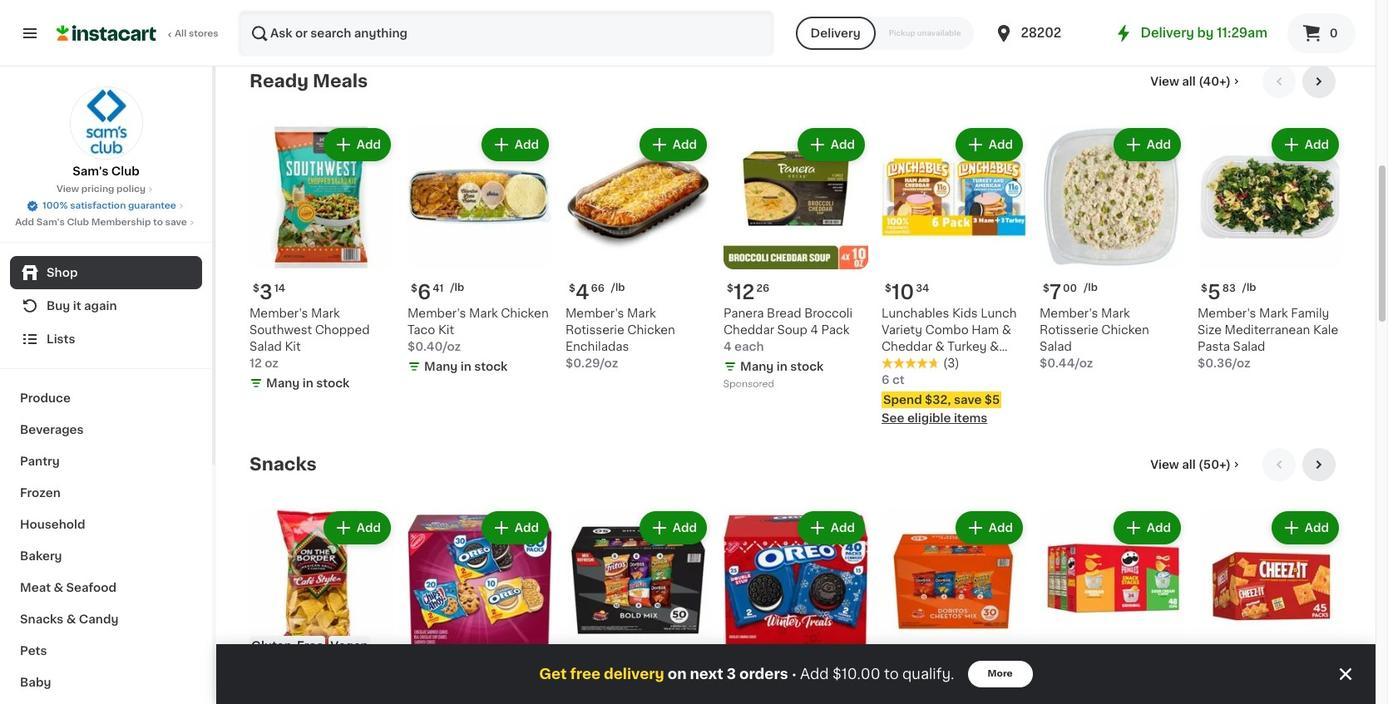Task type: describe. For each thing, give the bounding box(es) containing it.
free
[[297, 641, 324, 652]]

view all (40+)
[[1151, 76, 1231, 87]]

family
[[1291, 308, 1330, 319]]

beverages link
[[10, 414, 202, 446]]

$ 3 14
[[253, 283, 285, 302]]

$16.36 element
[[408, 660, 552, 689]]

in right 28202
[[1093, 19, 1104, 31]]

2 vertical spatial 4
[[724, 341, 732, 353]]

0 vertical spatial 6
[[418, 283, 431, 302]]

delivery by 11:29am link
[[1114, 23, 1268, 43]]

next
[[690, 668, 724, 681]]

view pricing policy
[[56, 185, 146, 194]]

kids
[[952, 308, 978, 319]]

lay for doritos
[[911, 691, 932, 703]]

16
[[734, 666, 756, 686]]

pets
[[20, 646, 47, 657]]

$ inside $ 7 00 /lb
[[1043, 284, 1050, 294]]

many in stock for 12
[[740, 361, 824, 373]]

sam's club link
[[69, 87, 143, 180]]

delivery for delivery by 11:29am
[[1141, 27, 1195, 39]]

/lb for 6
[[450, 283, 464, 293]]

6 ct
[[882, 374, 905, 386]]

$ inside the $ 12 26
[[727, 284, 734, 294]]

turkey
[[948, 341, 987, 353]]

28202 button
[[995, 10, 1094, 57]]

pantry
[[20, 456, 60, 468]]

100% satisfaction guarantee
[[43, 201, 176, 210]]

lists link
[[10, 323, 202, 356]]

$32,
[[925, 394, 951, 406]]

frito for frito lay bold mix,
[[566, 691, 592, 703]]

product group containing 12
[[724, 125, 869, 394]]

member's mark family size mediterranean kale pasta salad $0.36/oz
[[1198, 308, 1339, 369]]

1 vertical spatial club
[[67, 218, 89, 227]]

eligible
[[908, 413, 951, 424]]

pantry link
[[10, 446, 202, 478]]

100%
[[43, 201, 68, 210]]

combo
[[926, 324, 969, 336]]

4 inside $4.66 per pound element
[[576, 283, 589, 302]]

0 vertical spatial club
[[111, 166, 140, 177]]

buy
[[47, 300, 70, 312]]

$6.41 per pound element
[[408, 276, 552, 305]]

mark for 7
[[1101, 308, 1130, 319]]

1 many in stock button from the left
[[250, 0, 394, 20]]

$10.00
[[833, 668, 881, 681]]

3 inside product group
[[259, 283, 273, 302]]

62 for doritos
[[915, 667, 928, 677]]

$ inside $ 4 66 /lb
[[569, 284, 576, 294]]

$ inside the $ 5 83 /lb
[[1201, 284, 1208, 294]]

beverages
[[20, 424, 84, 436]]

instacart logo image
[[57, 23, 156, 43]]

baby
[[20, 677, 51, 689]]

0
[[1330, 27, 1338, 39]]

southwest
[[250, 324, 312, 336]]

all
[[175, 29, 187, 38]]

mediterranean
[[1225, 324, 1311, 336]]

get free delivery on next 3 orders • add $10.00 to qualify.
[[539, 668, 955, 681]]

$0.44/oz
[[1040, 358, 1094, 369]]

soup
[[777, 324, 808, 336]]

product group containing 7
[[1040, 125, 1185, 372]]

view all (50+) button
[[1144, 448, 1250, 482]]

& down combo
[[936, 341, 945, 353]]

stores
[[189, 29, 219, 38]]

frozen link
[[10, 478, 202, 509]]

add sam's club membership to save
[[15, 218, 187, 227]]

view all (40+) button
[[1144, 65, 1250, 98]]

many for /lb
[[424, 361, 458, 373]]

•
[[792, 668, 797, 681]]

size
[[1198, 324, 1222, 336]]

satisfaction
[[70, 201, 126, 210]]

item carousel region containing 3
[[250, 65, 1343, 435]]

mark for 5
[[1260, 308, 1288, 319]]

orders
[[740, 668, 788, 681]]

ham
[[972, 324, 999, 336]]

$ 21 62 for frito lay bold mix,
[[569, 666, 612, 686]]

& right meat
[[54, 582, 63, 594]]

0 button
[[1288, 13, 1356, 53]]

produce link
[[10, 383, 202, 414]]

snacks for snacks & candy
[[20, 614, 63, 626]]

$ 21 62 for frito lay doritos
[[885, 666, 928, 686]]

delivery button
[[796, 17, 876, 50]]

$ 7 00 /lb
[[1043, 283, 1098, 302]]

member's mark rotisserie chicken salad $0.44/oz
[[1040, 308, 1150, 369]]

sam's club logo image
[[69, 87, 143, 160]]

candy
[[79, 614, 119, 626]]

get
[[539, 668, 567, 681]]

variety
[[882, 324, 923, 336]]

more button
[[968, 661, 1033, 688]]

chicken inside member's mark chicken taco kit $0.40/oz
[[501, 308, 549, 319]]

member's for 5
[[1198, 308, 1257, 319]]

$0.40/oz
[[408, 341, 461, 353]]

21 for frito lay doritos
[[892, 666, 913, 686]]

/lb for 7
[[1084, 283, 1098, 293]]

100% satisfaction guarantee button
[[26, 196, 186, 213]]

12 inside member's mark southwest chopped salad kit 12 oz
[[250, 358, 262, 369]]

chopped
[[315, 324, 370, 336]]

many for 12
[[740, 361, 774, 373]]

member's mark chicken taco kit $0.40/oz
[[408, 308, 549, 353]]

again
[[84, 300, 117, 312]]

see
[[882, 413, 905, 424]]

by
[[1198, 27, 1214, 39]]

mark for 4
[[627, 308, 656, 319]]

product group containing 6
[[408, 125, 552, 379]]

(3)
[[943, 358, 960, 369]]

spend
[[884, 394, 922, 406]]

it
[[73, 300, 81, 312]]

62 for bold
[[599, 667, 612, 677]]

pricing
[[81, 185, 114, 194]]

view all (50+)
[[1151, 459, 1231, 471]]

view inside view pricing policy link
[[56, 185, 79, 194]]

add inside get free delivery on next 3 orders • add $10.00 to qualify.
[[800, 668, 829, 681]]

lunchables
[[882, 308, 949, 319]]

each
[[735, 341, 764, 353]]

pasta
[[1198, 341, 1230, 353]]

$ 5 83 /lb
[[1201, 283, 1257, 302]]

vegan
[[330, 641, 368, 652]]

item carousel region containing 21
[[250, 448, 1343, 705]]

view for 21
[[1151, 459, 1180, 471]]

$5.83 per pound element
[[1198, 276, 1343, 305]]

product group containing 5
[[1198, 125, 1343, 372]]

on
[[668, 668, 687, 681]]

member's inside member's mark southwest chopped salad kit 12 oz
[[250, 308, 308, 319]]

sam's club
[[73, 166, 140, 177]]

kit inside member's mark southwest chopped salad kit 12 oz
[[285, 341, 301, 353]]

pack
[[821, 324, 850, 336]]

$ 12 26
[[727, 283, 770, 302]]

0 vertical spatial to
[[153, 218, 163, 227]]

kit inside member's mark chicken taco kit $0.40/oz
[[438, 324, 454, 336]]

ready
[[250, 72, 309, 90]]

enchiladas
[[566, 341, 629, 353]]



Task type: locate. For each thing, give the bounding box(es) containing it.
in up ready meals
[[303, 2, 313, 14]]

add
[[357, 139, 381, 151], [515, 139, 539, 151], [673, 139, 697, 151], [831, 139, 855, 151], [989, 139, 1013, 151], [1147, 139, 1171, 151], [1305, 139, 1329, 151], [15, 218, 34, 227], [357, 522, 381, 534], [515, 522, 539, 534], [673, 522, 697, 534], [831, 522, 855, 534], [989, 522, 1013, 534], [1147, 522, 1171, 534], [1305, 522, 1329, 534], [800, 668, 829, 681]]

0 vertical spatial all
[[1182, 76, 1196, 87]]

3
[[259, 283, 273, 302], [727, 668, 736, 681]]

4 left pack
[[811, 324, 819, 336]]

5 member's from the left
[[1198, 308, 1257, 319]]

/lb inside the $ 5 83 /lb
[[1243, 283, 1257, 293]]

member's down the $ 5 83 /lb
[[1198, 308, 1257, 319]]

stock
[[316, 2, 350, 14], [1107, 19, 1140, 31], [474, 361, 508, 373], [790, 361, 824, 373], [316, 378, 350, 389]]

meat
[[20, 582, 51, 594]]

in down member's mark southwest chopped salad kit 12 oz
[[303, 378, 313, 389]]

2 21 from the left
[[892, 666, 913, 686]]

rotisserie inside member's mark rotisserie chicken salad $0.44/oz
[[1040, 324, 1099, 336]]

lay left 'bold'
[[595, 691, 616, 703]]

lists
[[47, 334, 75, 345]]

0 vertical spatial snacks
[[250, 456, 317, 473]]

sponsored badge image
[[724, 31, 774, 41], [724, 380, 774, 389]]

/lb inside $ 4 66 /lb
[[611, 283, 625, 293]]

club down satisfaction
[[67, 218, 89, 227]]

1 horizontal spatial 6
[[882, 374, 890, 386]]

0 horizontal spatial snacks
[[20, 614, 63, 626]]

salad up the $0.44/oz
[[1040, 341, 1072, 353]]

1 sponsored badge image from the top
[[724, 31, 774, 41]]

0 horizontal spatial sam's
[[36, 218, 65, 227]]

shop
[[47, 267, 78, 279]]

salad for rotisserie
[[1040, 341, 1072, 353]]

0 horizontal spatial 12
[[250, 358, 262, 369]]

0 horizontal spatial save
[[165, 218, 187, 227]]

member's up southwest
[[250, 308, 308, 319]]

Search field
[[240, 12, 773, 55]]

None search field
[[238, 10, 774, 57]]

frito inside 'frito lay doritos'
[[882, 691, 908, 703]]

view pricing policy link
[[56, 183, 156, 196]]

1 lay from the left
[[595, 691, 616, 703]]

club up policy
[[111, 166, 140, 177]]

/lb right 41
[[450, 283, 464, 293]]

2 salad from the left
[[1040, 341, 1072, 353]]

$
[[253, 284, 259, 294], [411, 284, 418, 294], [569, 284, 576, 294], [727, 284, 734, 294], [885, 284, 892, 294], [1043, 284, 1050, 294], [1201, 284, 1208, 294], [569, 667, 576, 677], [727, 667, 734, 677], [885, 667, 892, 677]]

mark up the chopped
[[311, 308, 340, 319]]

3 mark from the left
[[627, 308, 656, 319]]

0 horizontal spatial 62
[[599, 667, 612, 677]]

$ 4 66 /lb
[[569, 283, 625, 302]]

4 left the each
[[724, 341, 732, 353]]

1 horizontal spatial $ 21 62
[[885, 666, 928, 686]]

0 horizontal spatial cheddar
[[724, 324, 774, 336]]

service type group
[[796, 17, 975, 50]]

$ right next
[[727, 667, 734, 677]]

1 horizontal spatial snacks
[[250, 456, 317, 473]]

/lb
[[450, 283, 464, 293], [611, 283, 625, 293], [1084, 283, 1098, 293], [1243, 283, 1257, 293]]

3 left 14
[[259, 283, 273, 302]]

in down panera bread broccoli cheddar soup 4 pack 4 each
[[777, 361, 788, 373]]

member's down $ 6 41 /lb
[[408, 308, 466, 319]]

mark up mediterranean
[[1260, 308, 1288, 319]]

0 horizontal spatial club
[[67, 218, 89, 227]]

1 vertical spatial save
[[954, 394, 982, 406]]

2 horizontal spatial salad
[[1233, 341, 1266, 353]]

frito for frito lay doritos
[[882, 691, 908, 703]]

many in stock for 3
[[266, 378, 350, 389]]

in for 12
[[777, 361, 788, 373]]

snacks & candy link
[[10, 604, 202, 636]]

0 horizontal spatial salad
[[250, 341, 282, 353]]

save up items
[[954, 394, 982, 406]]

view inside view all (50+) popup button
[[1151, 459, 1180, 471]]

& down ham
[[990, 341, 999, 353]]

3 salad from the left
[[1233, 341, 1266, 353]]

$4.66 per pound element
[[566, 276, 710, 305]]

stock for 3
[[316, 378, 350, 389]]

11:29am
[[1217, 27, 1268, 39]]

4 /lb from the left
[[1243, 283, 1257, 293]]

3 /lb from the left
[[1084, 283, 1098, 293]]

treatment tracker modal dialog
[[216, 645, 1376, 705]]

1 vertical spatial cheddar
[[882, 341, 933, 353]]

delivery for delivery
[[811, 27, 861, 39]]

& down lunch
[[1002, 324, 1012, 336]]

34
[[916, 284, 930, 294]]

$ 16 05
[[727, 666, 771, 686]]

many for 3
[[266, 378, 300, 389]]

$ 6 41 /lb
[[411, 283, 464, 302]]

$ 21 62 up frito lay bold mix,
[[569, 666, 612, 686]]

1 mark from the left
[[311, 308, 340, 319]]

qualify.
[[903, 668, 955, 681]]

all stores link
[[57, 10, 220, 57]]

12 left the 26
[[734, 283, 755, 302]]

2 horizontal spatial chicken
[[1102, 324, 1150, 336]]

chicken inside member's mark rotisserie chicken salad $0.44/oz
[[1102, 324, 1150, 336]]

2 vertical spatial view
[[1151, 459, 1180, 471]]

1 vertical spatial kit
[[285, 341, 301, 353]]

2 sponsored badge image from the top
[[724, 380, 774, 389]]

1 vertical spatial 3
[[727, 668, 736, 681]]

3 inside get free delivery on next 3 orders • add $10.00 to qualify.
[[727, 668, 736, 681]]

delivery
[[604, 668, 665, 681]]

$7.00 per pound element
[[1040, 276, 1185, 305]]

0 horizontal spatial 6
[[418, 283, 431, 302]]

chicken down $4.66 per pound element
[[628, 324, 675, 336]]

/lb right 83
[[1243, 283, 1257, 293]]

in
[[303, 2, 313, 14], [1093, 19, 1104, 31], [461, 361, 471, 373], [777, 361, 788, 373], [303, 378, 313, 389]]

ct
[[893, 374, 905, 386]]

many
[[266, 2, 300, 14], [1057, 19, 1090, 31], [424, 361, 458, 373], [740, 361, 774, 373], [266, 378, 300, 389]]

1 horizontal spatial to
[[884, 668, 899, 681]]

0 vertical spatial sam's
[[73, 166, 108, 177]]

1 salad from the left
[[250, 341, 282, 353]]

0 vertical spatial kit
[[438, 324, 454, 336]]

sam's inside add sam's club membership to save link
[[36, 218, 65, 227]]

2 horizontal spatial 4
[[811, 324, 819, 336]]

0 vertical spatial save
[[165, 218, 187, 227]]

1 horizontal spatial 62
[[915, 667, 928, 677]]

6 left the ct
[[882, 374, 890, 386]]

meals
[[313, 72, 368, 90]]

2 rotisserie from the left
[[1040, 324, 1099, 336]]

mark down "$7.00 per pound" element
[[1101, 308, 1130, 319]]

household
[[20, 519, 85, 531]]

save inside "spend $32, save $5 see eligible items"
[[954, 394, 982, 406]]

all stores
[[175, 29, 219, 38]]

$ left 83
[[1201, 284, 1208, 294]]

0 vertical spatial 4
[[576, 283, 589, 302]]

0 horizontal spatial $ 21 62
[[569, 666, 612, 686]]

crackers
[[882, 374, 934, 386]]

shop link
[[10, 256, 202, 290]]

1 item carousel region from the top
[[250, 65, 1343, 435]]

salad down mediterranean
[[1233, 341, 1266, 353]]

0 horizontal spatial 21
[[576, 666, 597, 686]]

cheese
[[940, 358, 986, 369]]

1 vertical spatial to
[[884, 668, 899, 681]]

$ right the get
[[569, 667, 576, 677]]

cheddar up american
[[882, 341, 933, 353]]

sam's down the 100%
[[36, 218, 65, 227]]

1 horizontal spatial save
[[954, 394, 982, 406]]

1 horizontal spatial 4
[[724, 341, 732, 353]]

62 up frito lay bold mix,
[[599, 667, 612, 677]]

$ left 00
[[1043, 284, 1050, 294]]

member's mark rotisserie chicken enchiladas $0.29/oz
[[566, 308, 675, 369]]

lay inside 'frito lay doritos'
[[911, 691, 932, 703]]

kit up $0.40/oz
[[438, 324, 454, 336]]

1 horizontal spatial sam's
[[73, 166, 108, 177]]

lunch
[[981, 308, 1017, 319]]

mark inside member's mark family size mediterranean kale pasta salad $0.36/oz
[[1260, 308, 1288, 319]]

snacks for snacks
[[250, 456, 317, 473]]

panera bread broccoli cheddar soup 4 pack 4 each
[[724, 308, 853, 353]]

5
[[1208, 283, 1221, 302]]

1 vertical spatial 4
[[811, 324, 819, 336]]

6 left 41
[[418, 283, 431, 302]]

1 horizontal spatial 21
[[892, 666, 913, 686]]

member's down $ 7 00 /lb
[[1040, 308, 1099, 319]]

$5
[[985, 394, 1000, 406]]

member's inside member's mark rotisserie chicken salad $0.44/oz
[[1040, 308, 1099, 319]]

& left candy
[[66, 614, 76, 626]]

4
[[576, 283, 589, 302], [811, 324, 819, 336], [724, 341, 732, 353]]

$18.28 element
[[1198, 660, 1343, 689]]

2 62 from the left
[[915, 667, 928, 677]]

$ 21 62 up 'frito lay doritos'
[[885, 666, 928, 686]]

in for /lb
[[461, 361, 471, 373]]

83
[[1223, 284, 1236, 294]]

1 vertical spatial item carousel region
[[250, 448, 1343, 705]]

salad up the oz
[[250, 341, 282, 353]]

doritos
[[935, 691, 978, 703]]

kit down southwest
[[285, 341, 301, 353]]

/lb for 4
[[611, 283, 625, 293]]

buy it again link
[[10, 290, 202, 323]]

/lb for 5
[[1243, 283, 1257, 293]]

gluten-free vegan
[[251, 641, 368, 652]]

$ left 14
[[253, 284, 259, 294]]

stock down the soup
[[790, 361, 824, 373]]

frito down free
[[566, 691, 592, 703]]

all for 21
[[1182, 459, 1196, 471]]

0 vertical spatial cheddar
[[724, 324, 774, 336]]

view up the 100%
[[56, 185, 79, 194]]

1 horizontal spatial frito
[[882, 691, 908, 703]]

stock for /lb
[[474, 361, 508, 373]]

/lb right 66
[[611, 283, 625, 293]]

3 member's from the left
[[566, 308, 624, 319]]

meat & seafood link
[[10, 572, 202, 604]]

stock right the 28202 popup button
[[1107, 19, 1140, 31]]

$ right $10.00
[[885, 667, 892, 677]]

chicken down '$6.41 per pound' element
[[501, 308, 549, 319]]

stock for 12
[[790, 361, 824, 373]]

view inside view all (40+) popup button
[[1151, 76, 1180, 87]]

lay for bold
[[595, 691, 616, 703]]

$ inside $ 16 05
[[727, 667, 734, 677]]

mark inside member's mark chicken taco kit $0.40/oz
[[469, 308, 498, 319]]

1 vertical spatial all
[[1182, 459, 1196, 471]]

1 vertical spatial 12
[[250, 358, 262, 369]]

ready meals
[[250, 72, 368, 90]]

delivery inside button
[[811, 27, 861, 39]]

rotisserie for 4
[[566, 324, 625, 336]]

stock down member's mark southwest chopped salad kit 12 oz
[[316, 378, 350, 389]]

view left (50+)
[[1151, 459, 1180, 471]]

mark inside member's mark southwest chopped salad kit 12 oz
[[311, 308, 340, 319]]

mark inside member's mark rotisserie chicken salad $0.44/oz
[[1101, 308, 1130, 319]]

1 horizontal spatial delivery
[[1141, 27, 1195, 39]]

1 horizontal spatial salad
[[1040, 341, 1072, 353]]

0 horizontal spatial lay
[[595, 691, 616, 703]]

member's inside member's mark chicken taco kit $0.40/oz
[[408, 308, 466, 319]]

view
[[1151, 76, 1180, 87], [56, 185, 79, 194], [1151, 459, 1180, 471]]

2 lay from the left
[[911, 691, 932, 703]]

2 $ 21 62 from the left
[[885, 666, 928, 686]]

mark inside member's mark rotisserie chicken enchiladas $0.29/oz
[[627, 308, 656, 319]]

sam's up pricing
[[73, 166, 108, 177]]

bread
[[767, 308, 802, 319]]

1 21 from the left
[[576, 666, 597, 686]]

product group containing 4
[[566, 125, 710, 372]]

1 $ 21 62 from the left
[[569, 666, 612, 686]]

1 62 from the left
[[599, 667, 612, 677]]

stock down member's mark chicken taco kit $0.40/oz
[[474, 361, 508, 373]]

$ left 34
[[885, 284, 892, 294]]

0 vertical spatial view
[[1151, 76, 1180, 87]]

rotisserie for 7
[[1040, 324, 1099, 336]]

62 up 'frito lay doritos'
[[915, 667, 928, 677]]

many in stock for /lb
[[424, 361, 508, 373]]

sponsored badge image inside product group
[[724, 380, 774, 389]]

0 horizontal spatial to
[[153, 218, 163, 227]]

1 horizontal spatial rotisserie
[[1040, 324, 1099, 336]]

$ inside the $ 3 14
[[253, 284, 259, 294]]

4 member's from the left
[[1040, 308, 1099, 319]]

2 frito from the left
[[882, 691, 908, 703]]

member's inside member's mark rotisserie chicken enchiladas $0.29/oz
[[566, 308, 624, 319]]

2 /lb from the left
[[611, 283, 625, 293]]

chicken down "$7.00 per pound" element
[[1102, 324, 1150, 336]]

cheddar inside panera bread broccoli cheddar soup 4 pack 4 each
[[724, 324, 774, 336]]

1 frito from the left
[[566, 691, 592, 703]]

$0.36/oz
[[1198, 358, 1251, 369]]

member's for 7
[[1040, 308, 1099, 319]]

salad inside member's mark family size mediterranean kale pasta salad $0.36/oz
[[1233, 341, 1266, 353]]

to down guarantee
[[153, 218, 163, 227]]

view for /lb
[[1151, 76, 1180, 87]]

to inside get free delivery on next 3 orders • add $10.00 to qualify.
[[884, 668, 899, 681]]

1 vertical spatial snacks
[[20, 614, 63, 626]]

chicken for 7
[[1102, 324, 1150, 336]]

4 left 66
[[576, 283, 589, 302]]

rotisserie
[[566, 324, 625, 336], [1040, 324, 1099, 336]]

28202
[[1021, 27, 1062, 39]]

kit
[[438, 324, 454, 336], [285, 341, 301, 353]]

snacks inside item carousel region
[[250, 456, 317, 473]]

member's for 4
[[566, 308, 624, 319]]

12 left the oz
[[250, 358, 262, 369]]

2 many in stock button from the left
[[1040, 0, 1185, 37]]

rotisserie inside member's mark rotisserie chicken enchiladas $0.29/oz
[[566, 324, 625, 336]]

sam's inside sam's club link
[[73, 166, 108, 177]]

/lb right 00
[[1084, 283, 1098, 293]]

salad inside member's mark southwest chopped salad kit 12 oz
[[250, 341, 282, 353]]

2 item carousel region from the top
[[250, 448, 1343, 705]]

0 horizontal spatial delivery
[[811, 27, 861, 39]]

rotisserie up enchiladas
[[566, 324, 625, 336]]

product group containing 16
[[724, 508, 869, 705]]

all left (40+)
[[1182, 76, 1196, 87]]

26
[[757, 284, 770, 294]]

(50+)
[[1199, 459, 1231, 471]]

mark
[[311, 308, 340, 319], [469, 308, 498, 319], [627, 308, 656, 319], [1101, 308, 1130, 319], [1260, 308, 1288, 319]]

product group containing 10
[[882, 125, 1027, 427]]

salad inside member's mark rotisserie chicken salad $0.44/oz
[[1040, 341, 1072, 353]]

lay down qualify.
[[911, 691, 932, 703]]

all for 10
[[1182, 76, 1196, 87]]

meat & seafood
[[20, 582, 116, 594]]

0 horizontal spatial chicken
[[501, 308, 549, 319]]

0 horizontal spatial 3
[[259, 283, 273, 302]]

save down guarantee
[[165, 218, 187, 227]]

1 all from the top
[[1182, 76, 1196, 87]]

gluten-
[[251, 641, 297, 652]]

spend $32, save $5 see eligible items
[[882, 394, 1000, 424]]

mark down '$6.41 per pound' element
[[469, 308, 498, 319]]

0 vertical spatial sponsored badge image
[[724, 31, 774, 41]]

1 member's from the left
[[250, 308, 308, 319]]

cheddar up the each
[[724, 324, 774, 336]]

$ left 41
[[411, 284, 418, 294]]

in down $0.40/oz
[[461, 361, 471, 373]]

4 mark from the left
[[1101, 308, 1130, 319]]

mark down $4.66 per pound element
[[627, 308, 656, 319]]

product group containing 3
[[250, 125, 394, 395]]

(40+)
[[1199, 76, 1231, 87]]

view left (40+)
[[1151, 76, 1180, 87]]

member's inside member's mark family size mediterranean kale pasta salad $0.36/oz
[[1198, 308, 1257, 319]]

1 rotisserie from the left
[[566, 324, 625, 336]]

frito inside frito lay bold mix,
[[566, 691, 592, 703]]

0 horizontal spatial many in stock button
[[250, 0, 394, 20]]

1 horizontal spatial chicken
[[628, 324, 675, 336]]

/lb inside $ 7 00 /lb
[[1084, 283, 1098, 293]]

product group
[[724, 0, 869, 45], [250, 125, 394, 395], [408, 125, 552, 379], [566, 125, 710, 372], [724, 125, 869, 394], [882, 125, 1027, 427], [1040, 125, 1185, 372], [1198, 125, 1343, 372], [250, 508, 394, 705], [408, 508, 552, 705], [566, 508, 710, 705], [724, 508, 869, 705], [882, 508, 1027, 705], [1040, 508, 1185, 705], [1198, 508, 1343, 705]]

0 vertical spatial 3
[[259, 283, 273, 302]]

mix,
[[649, 691, 673, 703]]

0 horizontal spatial kit
[[285, 341, 301, 353]]

cheddar
[[724, 324, 774, 336], [882, 341, 933, 353]]

stock up 'meals'
[[316, 2, 350, 14]]

seafood
[[66, 582, 116, 594]]

$ up panera
[[727, 284, 734, 294]]

0 vertical spatial item carousel region
[[250, 65, 1343, 435]]

21 up 'frito lay doritos'
[[892, 666, 913, 686]]

item carousel region
[[250, 65, 1343, 435], [250, 448, 1343, 705]]

lunchables kids lunch variety combo ham & cheddar & turkey & american cheese crackers
[[882, 308, 1017, 386]]

frito lay bold mix,
[[566, 691, 673, 705]]

all left (50+)
[[1182, 459, 1196, 471]]

in for 3
[[303, 378, 313, 389]]

1 vertical spatial sam's
[[36, 218, 65, 227]]

1 vertical spatial 6
[[882, 374, 890, 386]]

$ inside the $ 10 34
[[885, 284, 892, 294]]

rotisserie up the $0.44/oz
[[1040, 324, 1099, 336]]

chicken for 4
[[628, 324, 675, 336]]

$ 21 62
[[569, 666, 612, 686], [885, 666, 928, 686]]

1 /lb from the left
[[450, 283, 464, 293]]

2 mark from the left
[[469, 308, 498, 319]]

1 horizontal spatial 3
[[727, 668, 736, 681]]

21 right the get
[[576, 666, 597, 686]]

1 horizontal spatial lay
[[911, 691, 932, 703]]

2 all from the top
[[1182, 459, 1196, 471]]

0 horizontal spatial frito
[[566, 691, 592, 703]]

2 member's from the left
[[408, 308, 466, 319]]

member's down $ 4 66 /lb
[[566, 308, 624, 319]]

broccoli
[[805, 308, 853, 319]]

1 vertical spatial sponsored badge image
[[724, 380, 774, 389]]

american
[[882, 358, 937, 369]]

$ inside $ 6 41 /lb
[[411, 284, 418, 294]]

21
[[576, 666, 597, 686], [892, 666, 913, 686]]

salad for southwest
[[250, 341, 282, 353]]

produce
[[20, 393, 71, 404]]

member's mark southwest chopped salad kit 12 oz
[[250, 308, 370, 369]]

3 right next
[[727, 668, 736, 681]]

1 horizontal spatial 12
[[734, 283, 755, 302]]

save
[[165, 218, 187, 227], [954, 394, 982, 406]]

pets link
[[10, 636, 202, 667]]

5 mark from the left
[[1260, 308, 1288, 319]]

lay inside frito lay bold mix,
[[595, 691, 616, 703]]

frito down qualify.
[[882, 691, 908, 703]]

to right $10.00
[[884, 668, 899, 681]]

1 horizontal spatial club
[[111, 166, 140, 177]]

1 vertical spatial view
[[56, 185, 79, 194]]

free
[[570, 668, 601, 681]]

/lb inside $ 6 41 /lb
[[450, 283, 464, 293]]

all
[[1182, 76, 1196, 87], [1182, 459, 1196, 471]]

0 vertical spatial 12
[[734, 283, 755, 302]]

$ left 66
[[569, 284, 576, 294]]

05
[[757, 667, 771, 677]]

chicken inside member's mark rotisserie chicken enchiladas $0.29/oz
[[628, 324, 675, 336]]

cheddar inside lunchables kids lunch variety combo ham & cheddar & turkey & american cheese crackers
[[882, 341, 933, 353]]

66
[[591, 284, 605, 294]]

0 horizontal spatial 4
[[576, 283, 589, 302]]

0 horizontal spatial rotisserie
[[566, 324, 625, 336]]

panera
[[724, 308, 764, 319]]

21 for frito lay bold mix,
[[576, 666, 597, 686]]

1 horizontal spatial cheddar
[[882, 341, 933, 353]]

1 horizontal spatial many in stock button
[[1040, 0, 1185, 37]]

snacks
[[250, 456, 317, 473], [20, 614, 63, 626]]

1 horizontal spatial kit
[[438, 324, 454, 336]]



Task type: vqa. For each thing, say whether or not it's contained in the screenshot.
Add Sam's Club Membership to save link
yes



